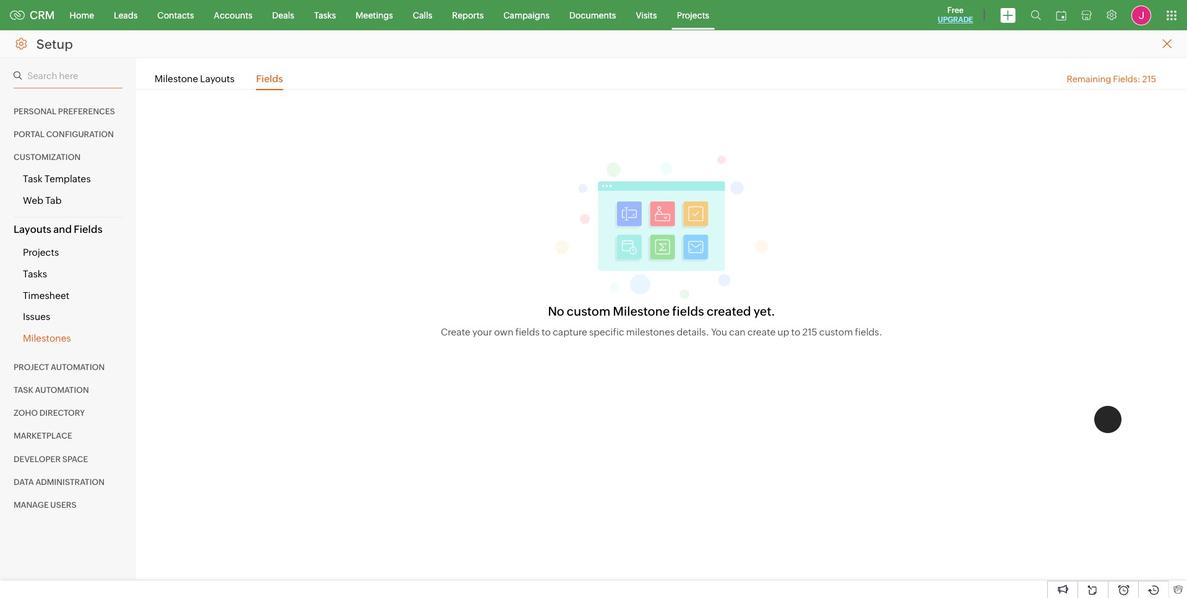 Task type: vqa. For each thing, say whether or not it's contained in the screenshot.
Upgrade
yes



Task type: locate. For each thing, give the bounding box(es) containing it.
contacts
[[157, 10, 194, 20]]

upgrade
[[938, 15, 973, 24]]

documents link
[[560, 0, 626, 30]]

calls link
[[403, 0, 442, 30]]

accounts
[[214, 10, 252, 20]]

search image
[[1031, 10, 1041, 20]]

free upgrade
[[938, 6, 973, 24]]

meetings
[[356, 10, 393, 20]]

home
[[70, 10, 94, 20]]

crm
[[30, 9, 55, 22]]

meetings link
[[346, 0, 403, 30]]

create menu image
[[1000, 8, 1016, 23]]

contacts link
[[148, 0, 204, 30]]

visits
[[636, 10, 657, 20]]

accounts link
[[204, 0, 262, 30]]

free
[[947, 6, 964, 15]]

campaigns link
[[494, 0, 560, 30]]

visits link
[[626, 0, 667, 30]]

home link
[[60, 0, 104, 30]]



Task type: describe. For each thing, give the bounding box(es) containing it.
search element
[[1023, 0, 1049, 30]]

deals link
[[262, 0, 304, 30]]

leads link
[[104, 0, 148, 30]]

create menu element
[[993, 0, 1023, 30]]

calls
[[413, 10, 432, 20]]

tasks
[[314, 10, 336, 20]]

profile image
[[1132, 5, 1151, 25]]

documents
[[569, 10, 616, 20]]

calendar image
[[1056, 10, 1067, 20]]

projects
[[677, 10, 709, 20]]

profile element
[[1124, 0, 1159, 30]]

reports
[[452, 10, 484, 20]]

projects link
[[667, 0, 719, 30]]

deals
[[272, 10, 294, 20]]

reports link
[[442, 0, 494, 30]]

tasks link
[[304, 0, 346, 30]]

campaigns
[[504, 10, 550, 20]]

leads
[[114, 10, 138, 20]]

crm link
[[10, 9, 55, 22]]



